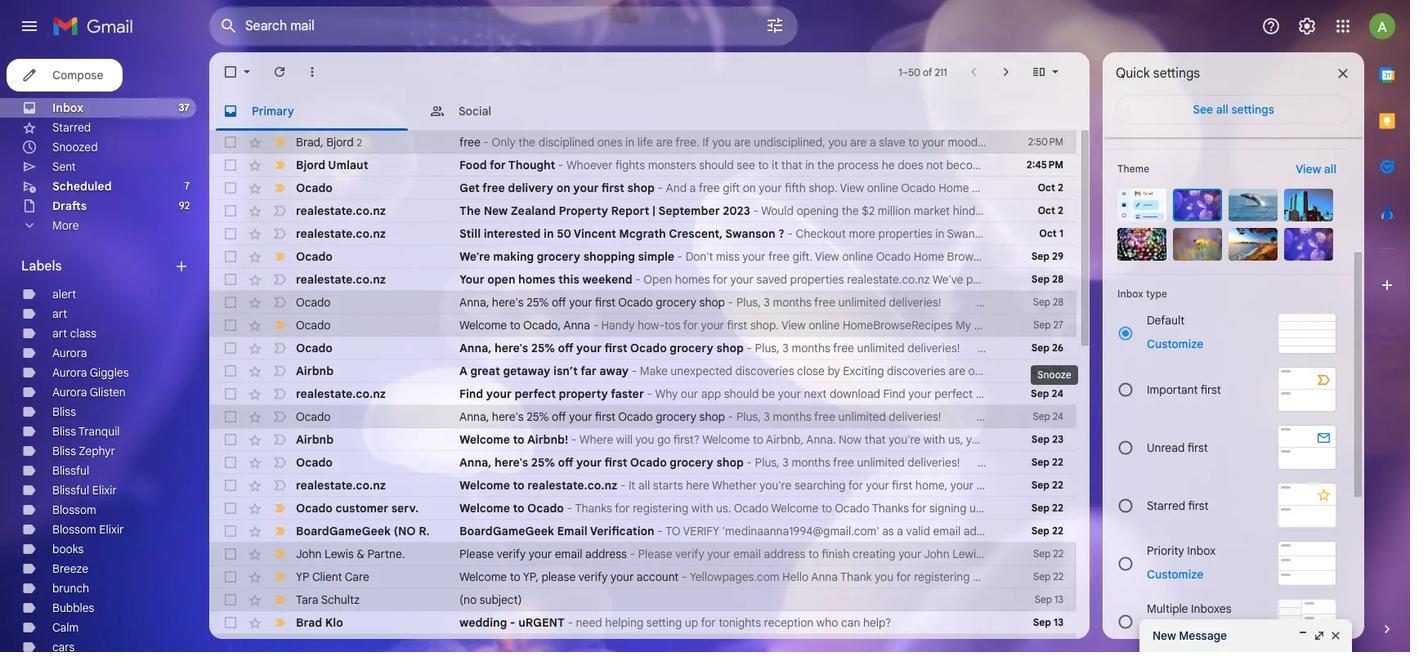 Task type: vqa. For each thing, say whether or not it's contained in the screenshot.


Task type: locate. For each thing, give the bounding box(es) containing it.
1 boardgamegeek from the left
[[296, 524, 391, 539]]

2 row from the top
[[209, 154, 1077, 177]]

25% up welcome to realestate.co.nz -
[[531, 456, 555, 470]]

first down property
[[595, 410, 616, 425]]

1 vertical spatial brad
[[296, 616, 322, 631]]

art down the 'alert'
[[52, 307, 67, 321]]

sep for row containing brad klo
[[1034, 617, 1052, 629]]

welcome for welcome to ocado, anna -
[[460, 318, 507, 333]]

settings right see
[[1232, 102, 1275, 117]]

14 row from the top
[[209, 429, 1077, 452]]

1 vertical spatial customize
[[1148, 567, 1204, 582]]

oct 2 for get free delivery on your first shop -
[[1038, 182, 1064, 194]]

0 horizontal spatial all
[[1217, 102, 1229, 117]]

53 ‌ from the left
[[1097, 295, 1097, 310]]

all right see
[[1217, 102, 1229, 117]]

50 right the in
[[557, 227, 572, 241]]

2 bliss from the top
[[52, 425, 76, 439]]

1 vertical spatial starred
[[1148, 499, 1186, 513]]

to for realestate.co.nz
[[513, 478, 525, 493]]

1 blissful from the top
[[52, 464, 89, 478]]

sep for eighth row from the bottom of the page
[[1032, 479, 1050, 492]]

1 vertical spatial bjord
[[296, 158, 326, 173]]

brad down tara at the left of page
[[296, 616, 322, 631]]

2 vertical spatial 2
[[1058, 204, 1064, 217]]

3 anna, here's 25% off your first ocado grocery shop - from the top
[[460, 456, 755, 470]]

your down property
[[570, 410, 593, 425]]

to left airbnb!
[[513, 433, 525, 447]]

bliss zephyr
[[52, 444, 115, 459]]

0 vertical spatial for
[[490, 158, 506, 173]]

bliss tranquil
[[52, 425, 120, 439]]

shop for sep 26
[[717, 341, 744, 356]]

2 oct 2 from the top
[[1038, 204, 1064, 217]]

quick settings element
[[1116, 65, 1201, 95]]

row containing boardgamegeek (no r.
[[209, 520, 1077, 543]]

2 blissful from the top
[[52, 483, 89, 498]]

drafts link
[[52, 199, 87, 213]]

39 ‌ from the left
[[1056, 295, 1056, 310]]

sep 28 up sep 27
[[1034, 296, 1064, 308]]

0 vertical spatial inbox
[[52, 101, 83, 115]]

2 customize button from the top
[[1138, 565, 1214, 584]]

free right get
[[483, 181, 505, 195]]

2
[[357, 136, 362, 148], [1058, 182, 1064, 194], [1058, 204, 1064, 217]]

anna, here's 25% off your first ocado grocery shop - for sep 24
[[460, 410, 737, 425]]

blossom elixir
[[52, 523, 124, 537]]

50 left of
[[909, 66, 921, 78]]

anna, down welcome to airbnb! -
[[460, 456, 492, 470]]

sep 22
[[1032, 456, 1064, 469], [1032, 479, 1064, 492], [1032, 502, 1064, 514], [1032, 525, 1064, 537], [1034, 548, 1064, 560], [1034, 571, 1064, 583]]

None checkbox
[[222, 64, 239, 80], [222, 134, 239, 151], [222, 203, 239, 219], [222, 226, 239, 242], [222, 249, 239, 265], [222, 317, 239, 334], [222, 340, 239, 357], [222, 386, 239, 402], [222, 432, 239, 448], [222, 455, 239, 471], [222, 546, 239, 563], [222, 569, 239, 586], [222, 615, 239, 631], [222, 638, 239, 653], [222, 64, 239, 80], [222, 134, 239, 151], [222, 203, 239, 219], [222, 226, 239, 242], [222, 249, 239, 265], [222, 317, 239, 334], [222, 340, 239, 357], [222, 386, 239, 402], [222, 432, 239, 448], [222, 455, 239, 471], [222, 546, 239, 563], [222, 569, 239, 586], [222, 615, 239, 631], [222, 638, 239, 653]]

-
[[484, 135, 489, 150], [559, 158, 564, 173], [658, 181, 663, 195], [754, 204, 759, 218], [788, 227, 793, 241], [678, 249, 683, 264], [636, 272, 641, 287], [728, 295, 734, 310], [593, 318, 599, 333], [747, 341, 753, 356], [632, 364, 637, 379], [647, 387, 653, 402], [728, 410, 734, 425], [572, 433, 577, 447], [747, 456, 753, 470], [621, 478, 626, 493], [567, 501, 573, 516], [658, 524, 663, 539], [630, 547, 635, 562], [682, 570, 687, 585], [510, 616, 516, 631], [568, 616, 573, 631]]

to for airbnb!
[[513, 433, 525, 447]]

1 vertical spatial 50
[[557, 227, 572, 241]]

oct up sep 29
[[1040, 227, 1057, 240]]

25% for sep 26
[[531, 341, 555, 356]]

aurora down art class link
[[52, 346, 87, 361]]

yp,
[[523, 570, 539, 585]]

1 vertical spatial inbox
[[1118, 288, 1144, 300]]

sep 22 for welcome to yp, please verify your account -
[[1034, 571, 1064, 583]]

0 horizontal spatial boardgamegeek
[[296, 524, 391, 539]]

customize button down the default
[[1138, 335, 1214, 354]]

brad for brad , bjord 2
[[296, 135, 321, 149]]

anna, here's 25% off your first ocado grocery shop - for sep 22
[[460, 456, 755, 470]]

blossom
[[52, 503, 96, 518], [52, 523, 96, 537]]

0 vertical spatial bjord
[[327, 135, 354, 149]]

books
[[52, 542, 84, 557]]

important first
[[1148, 382, 1222, 397]]

1 vertical spatial blossom
[[52, 523, 96, 537]]

13 for (no subject)
[[1055, 594, 1064, 606]]

row
[[209, 131, 1077, 154], [209, 154, 1077, 177], [209, 177, 1077, 200], [209, 200, 1077, 222], [209, 222, 1077, 245], [209, 245, 1077, 268], [209, 268, 1077, 291], [209, 291, 1115, 314], [209, 314, 1077, 337], [209, 337, 1077, 360], [209, 360, 1077, 383], [209, 383, 1077, 406], [209, 406, 1077, 429], [209, 429, 1077, 452], [209, 452, 1077, 474], [209, 474, 1077, 497], [209, 497, 1077, 520], [209, 520, 1077, 543], [209, 543, 1077, 566], [209, 566, 1077, 589], [209, 589, 1077, 612], [209, 612, 1077, 635], [209, 635, 1077, 653]]

older image
[[999, 64, 1015, 80]]

oct up 'oct 1'
[[1038, 204, 1056, 217]]

2 vertical spatial oct
[[1040, 227, 1057, 240]]

0 horizontal spatial 1
[[899, 66, 903, 78]]

blissful elixir
[[52, 483, 117, 498]]

45 ‌ from the left
[[1074, 295, 1074, 310]]

bjord down ,
[[296, 158, 326, 173]]

Search mail text field
[[245, 18, 720, 34]]

here's down welcome to airbnb! -
[[495, 456, 529, 470]]

tranquil
[[79, 425, 120, 439]]

your up far
[[577, 341, 602, 356]]

17 row from the top
[[209, 497, 1077, 520]]

0 horizontal spatial inbox
[[52, 101, 83, 115]]

free right months
[[815, 295, 836, 310]]

2 vertical spatial inbox
[[1188, 544, 1216, 558]]

first up away
[[605, 341, 628, 356]]

50 inside row
[[557, 227, 572, 241]]

your right on
[[574, 181, 599, 195]]

aurora for aurora glisten
[[52, 385, 87, 400]]

sep for 6th row from the top of the page
[[1032, 250, 1050, 263]]

1 vertical spatial verify
[[579, 570, 608, 585]]

0 vertical spatial starred
[[52, 120, 91, 135]]

elixir down blissful elixir
[[99, 523, 124, 537]]

0 vertical spatial brad
[[296, 135, 321, 149]]

0 horizontal spatial 50
[[557, 227, 572, 241]]

settings right quick
[[1154, 65, 1201, 82]]

making
[[493, 249, 534, 264]]

4 ‌ from the left
[[954, 295, 954, 310]]

aurora up bliss link
[[52, 385, 87, 400]]

25% down homes at the left top of page
[[527, 295, 549, 310]]

here's up welcome to airbnb! -
[[492, 410, 524, 425]]

scheduled link
[[52, 179, 112, 194]]

sep 13 for wedding - urgent
[[1034, 617, 1064, 629]]

advanced search options image
[[759, 9, 792, 42]]

0 horizontal spatial verify
[[497, 547, 526, 562]]

bubbles link
[[52, 601, 94, 616]]

2 airbnb from the top
[[296, 433, 334, 447]]

10 row from the top
[[209, 337, 1077, 360]]

boardgamegeek up lewis
[[296, 524, 391, 539]]

2023
[[723, 204, 751, 218]]

see all settings
[[1194, 102, 1275, 117]]

starred for starred first
[[1148, 499, 1186, 513]]

51 ‌ from the left
[[1091, 295, 1091, 310]]

59 ‌ from the left
[[1115, 295, 1115, 310]]

sep for 15th row
[[1032, 456, 1050, 469]]

21 row from the top
[[209, 589, 1077, 612]]

23 row from the top
[[209, 635, 1077, 653]]

0 horizontal spatial for
[[490, 158, 506, 173]]

36 ‌ from the left
[[1047, 295, 1047, 310]]

to left yp,
[[510, 570, 521, 585]]

main content
[[209, 52, 1115, 653]]

sep 24 down "snooze"
[[1032, 388, 1064, 400]]

sep for 14th row from the bottom of the page
[[1032, 342, 1050, 354]]

1 horizontal spatial 1
[[1060, 227, 1064, 240]]

main menu image
[[20, 16, 39, 36]]

4 anna, from the top
[[460, 456, 492, 470]]

art for art link
[[52, 307, 67, 321]]

0 horizontal spatial starred
[[52, 120, 91, 135]]

0 vertical spatial blissful
[[52, 464, 89, 478]]

off for sep 26
[[558, 341, 574, 356]]

1 vertical spatial oct 2
[[1038, 204, 1064, 217]]

umlaut
[[328, 158, 369, 173]]

25% down ocado,
[[531, 341, 555, 356]]

verify down address
[[579, 570, 608, 585]]

0 vertical spatial elixir
[[92, 483, 117, 498]]

anna, down the your
[[460, 295, 489, 310]]

1 welcome from the top
[[460, 318, 507, 333]]

sep 28 down sep 29
[[1032, 273, 1064, 285]]

2 up the umlaut
[[357, 136, 362, 148]]

16 ‌ from the left
[[989, 295, 989, 310]]

blossom down blossom link
[[52, 523, 96, 537]]

sep for 16th row from the bottom of the page
[[1034, 296, 1051, 308]]

1 vertical spatial 1
[[1060, 227, 1064, 240]]

2 up 'oct 1'
[[1058, 204, 1064, 217]]

0 horizontal spatial free
[[460, 135, 481, 150]]

19 row from the top
[[209, 543, 1077, 566]]

sep for ninth row
[[1034, 319, 1051, 331]]

2 ‌ from the left
[[948, 295, 948, 310]]

refresh image
[[272, 64, 288, 80]]

1 anna, from the top
[[460, 295, 489, 310]]

bliss for bliss tranquil
[[52, 425, 76, 439]]

1 vertical spatial 28
[[1054, 296, 1064, 308]]

20 row from the top
[[209, 566, 1077, 589]]

row containing brad
[[209, 131, 1077, 154]]

row containing yp client care
[[209, 566, 1077, 589]]

welcome up the great
[[460, 318, 507, 333]]

settings image
[[1298, 16, 1318, 36]]

1 vertical spatial bliss
[[52, 425, 76, 439]]

to for ocado
[[513, 501, 525, 516]]

labels
[[21, 258, 62, 275]]

anna, here's 25% off your first ocado grocery shop - down airbnb!
[[460, 456, 755, 470]]

view all button
[[1287, 159, 1347, 179]]

blissful down bliss zephyr
[[52, 464, 89, 478]]

bliss tranquil link
[[52, 425, 120, 439]]

24 down "snooze"
[[1052, 388, 1064, 400]]

bjord right ,
[[327, 135, 354, 149]]

to
[[510, 318, 521, 333], [513, 433, 525, 447], [513, 478, 525, 493], [513, 501, 525, 516], [510, 570, 521, 585]]

welcome down please
[[460, 570, 507, 585]]

wed, sep 13, 2023, 10:38 am element
[[1035, 638, 1064, 653]]

1 horizontal spatial all
[[1325, 162, 1337, 177]]

starred
[[52, 120, 91, 135], [1148, 499, 1186, 513]]

0 vertical spatial 28
[[1053, 273, 1064, 285]]

inbox up "starred" link
[[52, 101, 83, 115]]

blossom down blissful elixir link
[[52, 503, 96, 518]]

1 vertical spatial art
[[52, 326, 67, 341]]

anna, here's 25% off your first ocado grocery shop - up away
[[460, 341, 755, 356]]

free up food
[[460, 135, 481, 150]]

support image
[[1262, 16, 1282, 36]]

1 art from the top
[[52, 307, 67, 321]]

away
[[600, 364, 629, 379]]

pop out image
[[1314, 630, 1327, 643]]

oct 2 up 'oct 1'
[[1038, 204, 1064, 217]]

all
[[1217, 102, 1229, 117], [1325, 162, 1337, 177]]

0 vertical spatial oct 2
[[1038, 182, 1064, 194]]

still interested in 50 vincent mcgrath crescent, swanson ? -
[[460, 227, 796, 241]]

3 welcome from the top
[[460, 478, 510, 493]]

the
[[460, 204, 481, 218]]

starred up snoozed link
[[52, 120, 91, 135]]

1 vertical spatial airbnb
[[296, 433, 334, 447]]

1 vertical spatial blissful
[[52, 483, 89, 498]]

class
[[70, 326, 97, 341]]

off up 'isn't'
[[558, 341, 574, 356]]

art down art link
[[52, 326, 67, 341]]

off down find your perfect property faster -
[[552, 410, 567, 425]]

28
[[1053, 273, 1064, 285], [1054, 296, 1064, 308]]

1 airbnb from the top
[[296, 364, 334, 379]]

1 aurora from the top
[[52, 346, 87, 361]]

3 row from the top
[[209, 177, 1077, 200]]

8 row from the top
[[209, 291, 1115, 314]]

1 anna, here's 25% off your first ocado grocery shop - from the top
[[460, 341, 755, 356]]

first up the new zealand property report | september 2023 -
[[602, 181, 625, 195]]

sep for row containing yp client care
[[1034, 571, 1051, 583]]

1 vertical spatial 24
[[1053, 411, 1064, 423]]

7 row from the top
[[209, 268, 1077, 291]]

grocery for sep 22
[[670, 456, 714, 470]]

0 vertical spatial sep 24
[[1032, 388, 1064, 400]]

still
[[460, 227, 481, 241]]

welcome to realestate.co.nz -
[[460, 478, 629, 493]]

1 vertical spatial 13
[[1054, 617, 1064, 629]]

help?
[[864, 616, 892, 631]]

sent link
[[52, 159, 76, 174]]

multiple inboxes
[[1148, 602, 1232, 616]]

elixir
[[92, 483, 117, 498], [99, 523, 124, 537]]

0 vertical spatial aurora
[[52, 346, 87, 361]]

1 vertical spatial all
[[1325, 162, 1337, 177]]

inbox left type
[[1118, 288, 1144, 300]]

1 horizontal spatial new
[[1153, 629, 1177, 644]]

oct 2 down 2:45 pm
[[1038, 182, 1064, 194]]

giggles
[[90, 366, 129, 380]]

46 ‌ from the left
[[1077, 295, 1077, 310]]

unlimited
[[839, 295, 886, 310]]

to down welcome to realestate.co.nz -
[[513, 501, 525, 516]]

close image
[[1330, 630, 1343, 643]]

1 vertical spatial sep 24
[[1033, 411, 1064, 423]]

2 horizontal spatial inbox
[[1188, 544, 1216, 558]]

sep 24 up sep 23
[[1033, 411, 1064, 423]]

blossom for blossom elixir
[[52, 523, 96, 537]]

25%
[[527, 295, 549, 310], [531, 341, 555, 356], [527, 410, 549, 425], [531, 456, 555, 470]]

25% for sep 22
[[531, 456, 555, 470]]

1 horizontal spatial verify
[[579, 570, 608, 585]]

1 vertical spatial anna, here's 25% off your first ocado grocery shop -
[[460, 410, 737, 425]]

for right food
[[490, 158, 506, 173]]

a great getaway isn't far away -
[[460, 364, 640, 379]]

aurora glisten
[[52, 385, 126, 400]]

starred up priority
[[1148, 499, 1186, 513]]

oct for ?
[[1040, 227, 1057, 240]]

drafts
[[52, 199, 87, 213]]

for right the up
[[701, 616, 716, 631]]

verify up yp,
[[497, 547, 526, 562]]

29 ‌ from the left
[[1027, 295, 1027, 310]]

2 vertical spatial anna, here's 25% off your first ocado grocery shop -
[[460, 456, 755, 470]]

boardgamegeek for boardgamegeek email verification -
[[460, 524, 555, 539]]

2 boardgamegeek from the left
[[460, 524, 555, 539]]

calm link
[[52, 621, 79, 636]]

r.
[[419, 524, 430, 539]]

all right "view" at the top of the page
[[1325, 162, 1337, 177]]

0 vertical spatial 1
[[899, 66, 903, 78]]

0 horizontal spatial bjord
[[296, 158, 326, 173]]

sep 27
[[1034, 319, 1064, 331]]

art
[[52, 307, 67, 321], [52, 326, 67, 341]]

welcome to ocado -
[[460, 501, 575, 516]]

tab list
[[1365, 52, 1411, 594], [209, 92, 1090, 131]]

2 customize from the top
[[1148, 567, 1204, 582]]

art for art class
[[52, 326, 67, 341]]

grocery for sep 24
[[656, 410, 697, 425]]

care
[[345, 570, 370, 585]]

please
[[542, 570, 576, 585]]

1 vertical spatial oct
[[1038, 204, 1056, 217]]

0 vertical spatial anna, here's 25% off your first ocado grocery shop -
[[460, 341, 755, 356]]

0 vertical spatial airbnb
[[296, 364, 334, 379]]

2 art from the top
[[52, 326, 67, 341]]

0 vertical spatial all
[[1217, 102, 1229, 117]]

1 blossom from the top
[[52, 503, 96, 518]]

alert
[[52, 287, 76, 302]]

off down airbnb!
[[558, 456, 574, 470]]

1 vertical spatial customize button
[[1138, 565, 1214, 584]]

1 brad from the top
[[296, 135, 321, 149]]

art class
[[52, 326, 97, 341]]

2 anna, here's 25% off your first ocado grocery shop - from the top
[[460, 410, 737, 425]]

starred first
[[1148, 499, 1209, 513]]

inbox inside labels "navigation"
[[52, 101, 83, 115]]

anna,
[[460, 295, 489, 310], [460, 341, 492, 356], [460, 410, 489, 425], [460, 456, 492, 470]]

inbox type element
[[1118, 288, 1337, 300]]

0 vertical spatial sep 28
[[1032, 273, 1064, 285]]

2 blossom from the top
[[52, 523, 96, 537]]

welcome for welcome to airbnb! -
[[460, 433, 510, 447]]

1 horizontal spatial for
[[701, 616, 716, 631]]

up
[[685, 616, 699, 631]]

gmail image
[[52, 10, 142, 43]]

sep 24 for find your perfect property faster -
[[1032, 388, 1064, 400]]

sep for seventh row
[[1032, 273, 1050, 285]]

realestate.co.nz for the new zealand property report | september 2023
[[296, 204, 386, 218]]

1 left of
[[899, 66, 903, 78]]

1 horizontal spatial boardgamegeek
[[460, 524, 555, 539]]

row containing brad klo
[[209, 612, 1077, 635]]

email
[[555, 547, 583, 562]]

theme
[[1118, 163, 1150, 175]]

brad
[[296, 135, 321, 149], [296, 616, 322, 631]]

anna, down find
[[460, 410, 489, 425]]

lewis
[[325, 547, 354, 562]]

bliss down bliss link
[[52, 425, 76, 439]]

25% down 'perfect'
[[527, 410, 549, 425]]

first right unread
[[1188, 440, 1209, 455]]

labels heading
[[21, 258, 173, 275]]

customize for default
[[1148, 337, 1204, 352]]

0 vertical spatial bliss
[[52, 405, 76, 420]]

tab list containing primary
[[209, 92, 1090, 131]]

49 ‌ from the left
[[1085, 295, 1085, 310]]

28 ‌ from the left
[[1024, 295, 1024, 310]]

new down multiple
[[1153, 629, 1177, 644]]

0 horizontal spatial new
[[484, 204, 508, 218]]

3 anna, from the top
[[460, 410, 489, 425]]

0 vertical spatial customize
[[1148, 337, 1204, 352]]

bubbles
[[52, 601, 94, 616]]

new right the
[[484, 204, 508, 218]]

to for yp,
[[510, 570, 521, 585]]

24 up 23
[[1053, 411, 1064, 423]]

main content containing primary
[[209, 52, 1115, 653]]

aurora down aurora 'link'
[[52, 366, 87, 380]]

welcome to ocado, anna -
[[460, 318, 602, 333]]

3
[[764, 295, 770, 310]]

customize down priority inbox
[[1148, 567, 1204, 582]]

None search field
[[209, 7, 798, 46]]

22 for welcome to yp, please verify your account -
[[1054, 571, 1064, 583]]

18 ‌ from the left
[[995, 295, 995, 310]]

inbox
[[52, 101, 83, 115], [1118, 288, 1144, 300], [1188, 544, 1216, 558]]

0 horizontal spatial tab list
[[209, 92, 1090, 131]]

oct down 2:45 pm
[[1038, 182, 1056, 194]]

welcome down find
[[460, 433, 510, 447]]

realestate.co.nz for still interested in 50 vincent mcgrath crescent, swanson ?
[[296, 227, 386, 241]]

22 for anna, here's 25% off your first ocado grocery shop -
[[1053, 456, 1064, 469]]

1 horizontal spatial settings
[[1232, 102, 1275, 117]]

crescent,
[[669, 227, 723, 241]]

boardgamegeek down welcome to ocado -
[[460, 524, 555, 539]]

18 row from the top
[[209, 520, 1077, 543]]

sep 28 for anna, here's 25% off your first ocado grocery shop - plus, 3 months free unlimited deliveries! ‌ ‌ ‌ ‌ ‌ ‌ ‌ ‌ ‌ ‌ ‌ ‌ ‌ ‌ ‌ ‌ ‌ ‌ ‌ ‌ ‌ ‌ ‌ ‌ ‌ ‌ ‌ ‌ ‌ ‌ ‌ ‌ ‌ ‌ ‌ ‌ ‌ ‌ ‌ ‌ ‌ ‌ ‌ ‌ ‌ ‌ ‌ ‌ ‌ ‌ ‌ ‌ ‌ ‌ ‌ ‌ ‌ ‌ ‌
[[1034, 296, 1064, 308]]

37 ‌ from the left
[[1050, 295, 1050, 310]]

the new zealand property report | september 2023 -
[[460, 204, 762, 218]]

1 vertical spatial for
[[701, 616, 716, 631]]

14 ‌ from the left
[[983, 295, 983, 310]]

3 aurora from the top
[[52, 385, 87, 400]]

35 ‌ from the left
[[1044, 295, 1044, 310]]

1 vertical spatial aurora
[[52, 366, 87, 380]]

3 bliss from the top
[[52, 444, 76, 459]]

24 for find your perfect property faster -
[[1052, 388, 1064, 400]]

,
[[321, 135, 324, 149]]

first up priority inbox
[[1189, 499, 1209, 513]]

48 ‌ from the left
[[1083, 295, 1083, 310]]

57 ‌ from the left
[[1109, 295, 1109, 310]]

0 vertical spatial sep 13
[[1035, 594, 1064, 606]]

2 down 2:45 pm
[[1058, 182, 1064, 194]]

shop for sep 24
[[700, 410, 726, 425]]

welcome for welcome to yp, please verify your account -
[[460, 570, 507, 585]]

aurora glisten link
[[52, 385, 126, 400]]

15 ‌ from the left
[[986, 295, 986, 310]]

1 horizontal spatial starred
[[1148, 499, 1186, 513]]

sent
[[52, 159, 76, 174]]

13 ‌ from the left
[[980, 295, 980, 310]]

5 ‌ from the left
[[956, 295, 956, 310]]

anna, up the great
[[460, 341, 492, 356]]

1 horizontal spatial inbox
[[1118, 288, 1144, 300]]

inbox right priority
[[1188, 544, 1216, 558]]

off down your open homes this weekend -
[[552, 295, 567, 310]]

airbnb for a great getaway isn't far away
[[296, 364, 334, 379]]

0 vertical spatial customize button
[[1138, 335, 1214, 354]]

12 ‌ from the left
[[977, 295, 977, 310]]

elixir up blossom link
[[92, 483, 117, 498]]

0 vertical spatial new
[[484, 204, 508, 218]]

2 vertical spatial aurora
[[52, 385, 87, 400]]

1 customize button from the top
[[1138, 335, 1214, 354]]

settings inside see all settings button
[[1232, 102, 1275, 117]]

0 vertical spatial verify
[[497, 547, 526, 562]]

row containing bjord umlaut
[[209, 154, 1077, 177]]

to left ocado,
[[510, 318, 521, 333]]

1 vertical spatial elixir
[[99, 523, 124, 537]]

1 vertical spatial settings
[[1232, 102, 1275, 117]]

‌
[[945, 295, 945, 310], [948, 295, 948, 310], [951, 295, 951, 310], [954, 295, 954, 310], [956, 295, 956, 310], [959, 295, 959, 310], [962, 295, 962, 310], [965, 295, 965, 310], [968, 295, 968, 310], [971, 295, 971, 310], [974, 295, 974, 310], [977, 295, 977, 310], [980, 295, 980, 310], [983, 295, 983, 310], [986, 295, 986, 310], [989, 295, 989, 310], [992, 295, 992, 310], [995, 295, 995, 310], [997, 295, 998, 310], [1000, 295, 1000, 310], [1003, 295, 1003, 310], [1006, 295, 1006, 310], [1009, 295, 1009, 310], [1012, 295, 1012, 310], [1015, 295, 1015, 310], [1018, 295, 1018, 310], [1021, 295, 1021, 310], [1024, 295, 1024, 310], [1027, 295, 1027, 310], [1030, 295, 1030, 310], [1033, 295, 1033, 310], [1036, 295, 1036, 310], [1039, 295, 1039, 310], [1041, 295, 1041, 310], [1044, 295, 1044, 310], [1047, 295, 1047, 310], [1050, 295, 1050, 310], [1053, 295, 1053, 310], [1056, 295, 1056, 310], [1059, 295, 1059, 310], [1062, 295, 1062, 310], [1065, 295, 1065, 310], [1068, 295, 1068, 310], [1071, 295, 1071, 310], [1074, 295, 1074, 310], [1077, 295, 1077, 310], [1080, 295, 1080, 310], [1083, 295, 1083, 310], [1085, 295, 1085, 310], [1088, 295, 1088, 310], [1091, 295, 1091, 310], [1094, 295, 1094, 310], [1097, 295, 1097, 310], [1100, 295, 1100, 310], [1103, 295, 1103, 310], [1106, 295, 1106, 310], [1109, 295, 1109, 310], [1112, 295, 1112, 310], [1115, 295, 1115, 310]]

quick settings
[[1116, 65, 1201, 82]]

grocery for sep 26
[[670, 341, 714, 356]]

1 inside row
[[1060, 227, 1064, 240]]

anna, here's 25% off your first ocado grocery shop - down property
[[460, 410, 737, 425]]

1 horizontal spatial 50
[[909, 66, 921, 78]]

to up welcome to ocado -
[[513, 478, 525, 493]]

0 horizontal spatial settings
[[1154, 65, 1201, 82]]

1 bliss from the top
[[52, 405, 76, 420]]

0 vertical spatial 13
[[1055, 594, 1064, 606]]

42 ‌ from the left
[[1065, 295, 1065, 310]]

anna, for sep 28
[[460, 295, 489, 310]]

1 horizontal spatial free
[[483, 181, 505, 195]]

row containing tara schultz
[[209, 589, 1077, 612]]

0 vertical spatial settings
[[1154, 65, 1201, 82]]

sep
[[1032, 250, 1050, 263], [1032, 273, 1050, 285], [1034, 296, 1051, 308], [1034, 319, 1051, 331], [1032, 342, 1050, 354], [1032, 365, 1050, 377], [1032, 388, 1050, 400], [1033, 411, 1051, 423], [1032, 434, 1050, 446], [1032, 456, 1050, 469], [1032, 479, 1050, 492], [1032, 502, 1050, 514], [1032, 525, 1050, 537], [1034, 548, 1051, 560], [1034, 571, 1051, 583], [1035, 594, 1053, 606], [1034, 617, 1052, 629]]

please verify your email address -
[[460, 547, 638, 562]]

sep for 11th row from the top of the page
[[1032, 365, 1050, 377]]

search mail image
[[214, 11, 244, 41]]

31 ‌ from the left
[[1033, 295, 1033, 310]]

23 ‌ from the left
[[1009, 295, 1009, 310]]

38 ‌ from the left
[[1053, 295, 1053, 310]]

1 vertical spatial sep 13
[[1034, 617, 1064, 629]]

message
[[1180, 629, 1228, 644]]

your
[[460, 272, 485, 287]]

2 aurora from the top
[[52, 366, 87, 380]]

priority inbox
[[1148, 544, 1216, 558]]

brad down primary tab
[[296, 135, 321, 149]]

bliss up the blissful "link"
[[52, 444, 76, 459]]

0 vertical spatial 24
[[1052, 388, 1064, 400]]

1 vertical spatial 2
[[1058, 182, 1064, 194]]

None checkbox
[[222, 157, 239, 173], [222, 180, 239, 196], [222, 272, 239, 288], [222, 294, 239, 311], [222, 363, 239, 380], [222, 409, 239, 425], [222, 478, 239, 494], [222, 501, 239, 517], [222, 523, 239, 540], [222, 592, 239, 609], [222, 157, 239, 173], [222, 180, 239, 196], [222, 272, 239, 288], [222, 294, 239, 311], [222, 363, 239, 380], [222, 409, 239, 425], [222, 478, 239, 494], [222, 501, 239, 517], [222, 523, 239, 540], [222, 592, 239, 609]]

16 row from the top
[[209, 474, 1077, 497]]

first right important
[[1201, 382, 1222, 397]]

2 for get free delivery on your first shop -
[[1058, 182, 1064, 194]]

0 vertical spatial 2
[[357, 136, 362, 148]]

yp
[[296, 570, 310, 585]]

2:45 pm
[[1027, 159, 1064, 171]]

19 ‌ from the left
[[997, 295, 998, 310]]

2 brad from the top
[[296, 616, 322, 631]]

1 up 29
[[1060, 227, 1064, 240]]

1 row from the top
[[209, 131, 1077, 154]]

minimize image
[[1297, 630, 1310, 643]]

john
[[296, 547, 322, 562]]

here's up getaway
[[495, 341, 529, 356]]

airbnb!
[[527, 433, 569, 447]]

who
[[817, 616, 839, 631]]

customize
[[1148, 337, 1204, 352], [1148, 567, 1204, 582]]

off for sep 22
[[558, 456, 574, 470]]

4 welcome from the top
[[460, 501, 510, 516]]

1 customize from the top
[[1148, 337, 1204, 352]]

welcome up welcome to ocado -
[[460, 478, 510, 493]]

3 ‌ from the left
[[951, 295, 951, 310]]

customize for priority inbox
[[1148, 567, 1204, 582]]

blissful
[[52, 464, 89, 478], [52, 483, 89, 498]]

bliss up bliss tranquil link
[[52, 405, 76, 420]]

0 vertical spatial blossom
[[52, 503, 96, 518]]

2 vertical spatial bliss
[[52, 444, 76, 459]]

starred inside labels "navigation"
[[52, 120, 91, 135]]

realestate.co.nz for find your perfect property faster
[[296, 387, 386, 402]]

22 ‌ from the left
[[1006, 295, 1006, 310]]

0 vertical spatial art
[[52, 307, 67, 321]]

here's
[[492, 295, 524, 310], [495, 341, 529, 356], [492, 410, 524, 425], [495, 456, 529, 470]]

1 vertical spatial free
[[483, 181, 505, 195]]

more
[[52, 218, 79, 233]]

all for see
[[1217, 102, 1229, 117]]

2 vertical spatial free
[[815, 295, 836, 310]]

1 vertical spatial sep 28
[[1034, 296, 1064, 308]]

sep 22 for welcome to realestate.co.nz -
[[1032, 479, 1064, 492]]

sep 24 for anna, here's 25% off your first ocado grocery shop -
[[1033, 411, 1064, 423]]



Task type: describe. For each thing, give the bounding box(es) containing it.
43 ‌ from the left
[[1068, 295, 1068, 310]]

1 horizontal spatial bjord
[[327, 135, 354, 149]]

snoozed link
[[52, 140, 98, 155]]

5 row from the top
[[209, 222, 1077, 245]]

7
[[185, 180, 190, 192]]

your up yp,
[[529, 547, 552, 562]]

2 for the new zealand property report | september 2023 -
[[1058, 204, 1064, 217]]

snooze
[[1038, 369, 1072, 381]]

bliss for bliss zephyr
[[52, 444, 76, 459]]

anna, for sep 26
[[460, 341, 492, 356]]

swanson
[[726, 227, 776, 241]]

6 ‌ from the left
[[959, 295, 959, 310]]

shop for sep 22
[[717, 456, 744, 470]]

multiple
[[1148, 602, 1189, 616]]

new inside row
[[484, 204, 508, 218]]

subject)
[[480, 593, 522, 608]]

|
[[653, 204, 656, 218]]

getaway
[[503, 364, 551, 379]]

25% for sep 28
[[527, 295, 549, 310]]

please
[[460, 547, 494, 562]]

11 row from the top
[[209, 360, 1077, 383]]

realestate.co.nz for welcome to realestate.co.nz
[[296, 478, 386, 493]]

this
[[559, 272, 580, 287]]

25% for sep 24
[[527, 410, 549, 425]]

priority
[[1148, 544, 1185, 558]]

customize button for default
[[1138, 335, 1214, 354]]

in
[[544, 227, 554, 241]]

helping
[[606, 616, 644, 631]]

mcgrath
[[619, 227, 666, 241]]

sep 22 for please verify your email address -
[[1034, 548, 1064, 560]]

11 ‌ from the left
[[974, 295, 974, 310]]

urgent
[[519, 616, 565, 631]]

toggle split pane mode image
[[1031, 64, 1048, 80]]

compose button
[[7, 59, 123, 92]]

oct 2 for the new zealand property report | september 2023 -
[[1038, 204, 1064, 217]]

here's for sep 26
[[495, 341, 529, 356]]

property
[[559, 387, 608, 402]]

1 ‌ from the left
[[945, 295, 945, 310]]

brad for brad klo
[[296, 616, 322, 631]]

44 ‌ from the left
[[1071, 295, 1071, 310]]

grocery for sep 28
[[656, 295, 697, 310]]

weekend
[[583, 272, 633, 287]]

account
[[637, 570, 679, 585]]

4 row from the top
[[209, 200, 1077, 222]]

a
[[460, 364, 468, 379]]

here's for sep 24
[[492, 410, 524, 425]]

off for sep 24
[[552, 410, 567, 425]]

blissful for blissful elixir
[[52, 483, 89, 498]]

here's for sep 22
[[495, 456, 529, 470]]

elixir for blissful elixir
[[92, 483, 117, 498]]

elixir for blossom elixir
[[99, 523, 124, 537]]

blissful elixir link
[[52, 483, 117, 498]]

quick
[[1116, 65, 1151, 82]]

22 for boardgamegeek email verification -
[[1053, 525, 1064, 537]]

glisten
[[90, 385, 126, 400]]

row containing ocado customer serv.
[[209, 497, 1077, 520]]

snooze tooltip
[[1031, 357, 1079, 393]]

row containing john lewis & partne.
[[209, 543, 1077, 566]]

15 row from the top
[[209, 452, 1077, 474]]

12 row from the top
[[209, 383, 1077, 406]]

211
[[935, 66, 948, 78]]

anna, for sep 22
[[460, 456, 492, 470]]

50 ‌ from the left
[[1088, 295, 1088, 310]]

25 ‌ from the left
[[1015, 295, 1015, 310]]

realestate.co.nz for your open homes this weekend
[[296, 272, 386, 287]]

8 ‌ from the left
[[965, 295, 965, 310]]

anna, for sep 24
[[460, 410, 489, 425]]

0 vertical spatial free
[[460, 135, 481, 150]]

2 horizontal spatial free
[[815, 295, 836, 310]]

calm
[[52, 621, 79, 636]]

brad klo
[[296, 616, 343, 631]]

welcome to airbnb! -
[[460, 433, 580, 447]]

zealand
[[511, 204, 556, 218]]

27
[[1054, 319, 1064, 331]]

scheduled
[[52, 179, 112, 194]]

all for view
[[1325, 162, 1337, 177]]

0 vertical spatial oct
[[1038, 182, 1056, 194]]

6 row from the top
[[209, 245, 1077, 268]]

0 vertical spatial 50
[[909, 66, 921, 78]]

far
[[581, 364, 597, 379]]

sep 22 for welcome to ocado -
[[1032, 502, 1064, 514]]

aurora giggles
[[52, 366, 129, 380]]

24 ‌ from the left
[[1012, 295, 1012, 310]]

1 vertical spatial new
[[1153, 629, 1177, 644]]

sep for row containing tara schultz
[[1035, 594, 1053, 606]]

here's for sep 28
[[492, 295, 524, 310]]

sep 22 for anna, here's 25% off your first ocado grocery shop -
[[1032, 456, 1064, 469]]

54 ‌ from the left
[[1100, 295, 1100, 310]]

bliss link
[[52, 405, 76, 420]]

primary
[[252, 103, 294, 118]]

sep 25
[[1032, 365, 1064, 377]]

report
[[611, 204, 650, 218]]

34 ‌ from the left
[[1041, 295, 1041, 310]]

2 inside brad , bjord 2
[[357, 136, 362, 148]]

shop for sep 28
[[700, 295, 726, 310]]

10 ‌ from the left
[[971, 295, 971, 310]]

to for ocado,
[[510, 318, 521, 333]]

can
[[842, 616, 861, 631]]

september
[[659, 204, 720, 218]]

9 row from the top
[[209, 314, 1077, 337]]

serv.
[[391, 501, 419, 516]]

9 ‌ from the left
[[968, 295, 968, 310]]

social tab
[[416, 92, 622, 131]]

22 for welcome to realestate.co.nz -
[[1053, 479, 1064, 492]]

anna, here's 25% off your first ocado grocery shop - for sep 26
[[460, 341, 755, 356]]

compose
[[52, 68, 103, 83]]

22 for welcome to ocado -
[[1053, 502, 1064, 514]]

sep for 10th row from the bottom of the page
[[1032, 434, 1050, 446]]

sep 26
[[1032, 342, 1064, 354]]

47 ‌ from the left
[[1080, 295, 1080, 310]]

your down address
[[611, 570, 634, 585]]

brunch link
[[52, 582, 89, 596]]

blossom link
[[52, 503, 96, 518]]

homes
[[519, 272, 556, 287]]

boardgamegeek email verification -
[[460, 524, 666, 539]]

more image
[[304, 64, 321, 80]]

58 ‌ from the left
[[1112, 295, 1112, 310]]

sep for row containing boardgamegeek (no r.
[[1032, 525, 1050, 537]]

(no
[[394, 524, 416, 539]]

first up verification
[[605, 456, 628, 470]]

25
[[1053, 365, 1064, 377]]

art link
[[52, 307, 67, 321]]

we're making grocery shopping simple -
[[460, 249, 686, 264]]

41 ‌ from the left
[[1062, 295, 1062, 310]]

56 ‌ from the left
[[1106, 295, 1106, 310]]

first down weekend
[[595, 295, 616, 310]]

33 ‌ from the left
[[1039, 295, 1039, 310]]

klo
[[325, 616, 343, 631]]

13 row from the top
[[209, 406, 1077, 429]]

30 ‌ from the left
[[1030, 295, 1030, 310]]

of
[[924, 66, 933, 78]]

schultz
[[321, 593, 360, 608]]

property
[[559, 204, 609, 218]]

we're
[[460, 249, 491, 264]]

boardgamegeek (no r.
[[296, 524, 430, 539]]

sep 13 for (no subject)
[[1035, 594, 1064, 606]]

deliveries!
[[889, 295, 942, 310]]

faster
[[611, 387, 644, 402]]

see
[[1194, 102, 1214, 117]]

7 ‌ from the left
[[962, 295, 962, 310]]

37
[[179, 101, 190, 114]]

welcome for welcome to ocado -
[[460, 501, 510, 516]]

55 ‌ from the left
[[1103, 295, 1103, 310]]

22 for please verify your email address -
[[1054, 548, 1064, 560]]

26
[[1053, 342, 1064, 354]]

starred link
[[52, 120, 91, 135]]

ocado customer serv.
[[296, 501, 419, 516]]

sep 28 for your open homes this weekend -
[[1032, 273, 1064, 285]]

52 ‌ from the left
[[1094, 295, 1094, 310]]

off for sep 28
[[552, 295, 567, 310]]

brad , bjord 2
[[296, 135, 362, 149]]

airbnb for welcome to airbnb!
[[296, 433, 334, 447]]

blissful for the blissful "link"
[[52, 464, 89, 478]]

40 ‌ from the left
[[1059, 295, 1059, 310]]

oct for -
[[1038, 204, 1056, 217]]

address
[[586, 547, 627, 562]]

boardgamegeek for boardgamegeek (no r.
[[296, 524, 391, 539]]

important
[[1148, 382, 1199, 397]]

customer
[[336, 501, 389, 516]]

perfect
[[515, 387, 556, 402]]

primary tab
[[209, 92, 415, 131]]

1 horizontal spatial tab list
[[1365, 52, 1411, 594]]

your up anna
[[570, 295, 593, 310]]

labels navigation
[[0, 52, 209, 653]]

theme element
[[1118, 161, 1150, 177]]

reception
[[764, 616, 814, 631]]

customize button for priority inbox
[[1138, 565, 1214, 584]]

sep for 11th row from the bottom
[[1033, 411, 1051, 423]]

settings inside quick settings element
[[1154, 65, 1201, 82]]

setting
[[647, 616, 682, 631]]

get
[[460, 181, 480, 195]]

92
[[179, 200, 190, 212]]

17 ‌ from the left
[[992, 295, 992, 310]]

blossom for blossom link
[[52, 503, 96, 518]]

(no subject) link
[[460, 592, 987, 609]]

get free delivery on your first shop -
[[460, 181, 666, 195]]

26 ‌ from the left
[[1018, 295, 1018, 310]]

starred for "starred" link
[[52, 120, 91, 135]]

24 for anna, here's 25% off your first ocado grocery shop -
[[1053, 411, 1064, 423]]

sep for row containing john lewis & partne.
[[1034, 548, 1051, 560]]

13 for wedding - urgent
[[1054, 617, 1064, 629]]

sep for row containing ocado customer serv.
[[1032, 502, 1050, 514]]

sep for 12th row from the bottom
[[1032, 388, 1050, 400]]

21 ‌ from the left
[[1003, 295, 1003, 310]]

food
[[460, 158, 487, 173]]

28 for anna, here's 25% off your first ocado grocery shop - plus, 3 months free unlimited deliveries! ‌ ‌ ‌ ‌ ‌ ‌ ‌ ‌ ‌ ‌ ‌ ‌ ‌ ‌ ‌ ‌ ‌ ‌ ‌ ‌ ‌ ‌ ‌ ‌ ‌ ‌ ‌ ‌ ‌ ‌ ‌ ‌ ‌ ‌ ‌ ‌ ‌ ‌ ‌ ‌ ‌ ‌ ‌ ‌ ‌ ‌ ‌ ‌ ‌ ‌ ‌ ‌ ‌ ‌ ‌ ‌ ‌ ‌ ‌
[[1054, 296, 1064, 308]]

27 ‌ from the left
[[1021, 295, 1021, 310]]

1 50 of 211
[[899, 66, 948, 78]]

wedding - urgent - need helping setting up for tonights reception who can help?
[[460, 616, 892, 631]]

your up welcome to realestate.co.nz -
[[577, 456, 602, 470]]

verification
[[590, 524, 655, 539]]

inbox for inbox type
[[1118, 288, 1144, 300]]

sep 22 for boardgamegeek email verification -
[[1032, 525, 1064, 537]]

32 ‌ from the left
[[1036, 295, 1036, 310]]

yp client care
[[296, 570, 370, 585]]

28 for your open homes this weekend -
[[1053, 273, 1064, 285]]

interested
[[484, 227, 541, 241]]

your down the great
[[487, 387, 512, 402]]

partne.
[[368, 547, 405, 562]]

20 ‌ from the left
[[1000, 295, 1000, 310]]

aurora for aurora giggles
[[52, 366, 87, 380]]

vincent
[[574, 227, 617, 241]]

view all
[[1297, 162, 1337, 177]]

aurora for aurora 'link'
[[52, 346, 87, 361]]

inbox for inbox
[[52, 101, 83, 115]]



